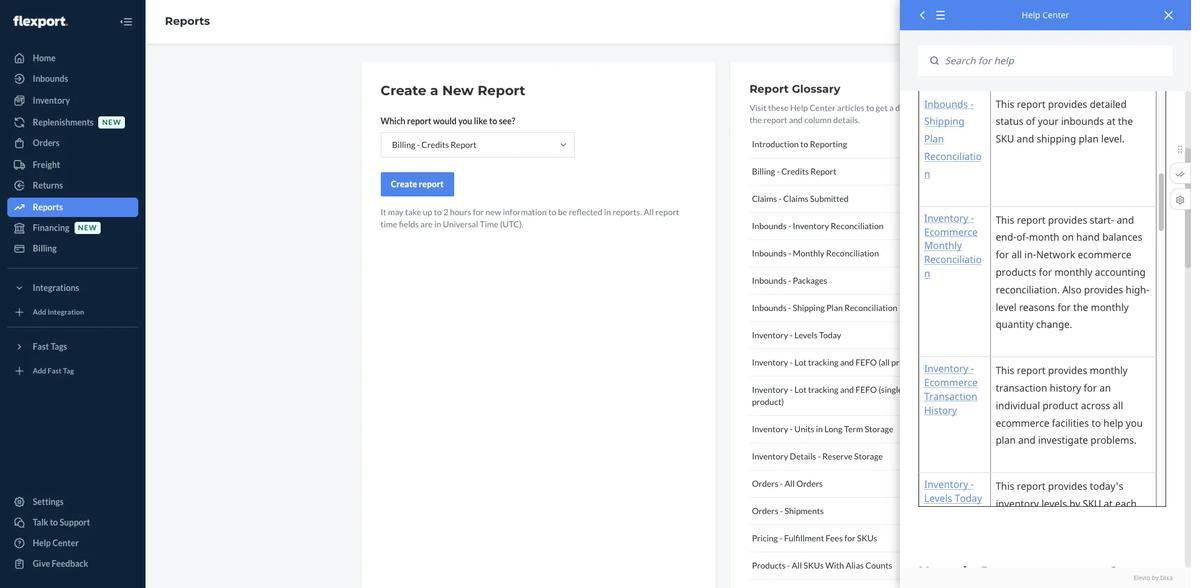 Task type: locate. For each thing, give the bounding box(es) containing it.
fast inside dropdown button
[[33, 342, 49, 352]]

inventory down inventory - levels today
[[752, 357, 789, 368]]

- down introduction
[[777, 166, 780, 177]]

may
[[388, 207, 404, 217]]

products)
[[892, 357, 928, 368]]

like
[[474, 116, 488, 126]]

- for products - all skus with alias counts button
[[788, 561, 791, 571]]

center down talk to support
[[52, 538, 79, 549]]

take
[[405, 207, 421, 217]]

create
[[381, 83, 427, 99], [391, 179, 417, 189]]

0 horizontal spatial for
[[473, 207, 484, 217]]

billing - credits report
[[392, 140, 477, 150], [752, 166, 837, 177]]

introduction
[[752, 139, 799, 149]]

claims - claims submitted
[[752, 194, 849, 204]]

inventory up orders - all orders
[[752, 451, 789, 462]]

1 horizontal spatial reports
[[165, 15, 210, 28]]

1 claims from the left
[[752, 194, 778, 204]]

new up the 'time'
[[486, 207, 502, 217]]

0 vertical spatial help
[[1022, 9, 1041, 21]]

billing down introduction
[[752, 166, 776, 177]]

1 add from the top
[[33, 308, 46, 317]]

- up the inbounds - inventory reconciliation at top
[[779, 194, 782, 204]]

inventory inside "button"
[[752, 330, 789, 340]]

0 vertical spatial reconciliation
[[831, 221, 884, 231]]

billing down the which
[[392, 140, 416, 150]]

0 horizontal spatial credits
[[422, 140, 449, 150]]

1 vertical spatial skus
[[804, 561, 824, 571]]

give feedback button
[[7, 555, 138, 574]]

2 claims from the left
[[784, 194, 809, 204]]

help
[[1022, 9, 1041, 21], [791, 103, 808, 113], [33, 538, 51, 549]]

reconciliation down inbounds - packages button
[[845, 303, 898, 313]]

inbounds down inbounds - packages
[[752, 303, 787, 313]]

2 vertical spatial in
[[816, 424, 823, 434]]

inbounds - shipping plan reconciliation button
[[750, 295, 948, 322]]

add left integration
[[33, 308, 46, 317]]

0 vertical spatial new
[[102, 118, 121, 127]]

inventory for inventory - units in long term storage
[[752, 424, 789, 434]]

- for claims - claims submitted button
[[779, 194, 782, 204]]

claims down introduction
[[752, 194, 778, 204]]

billing - credits report inside button
[[752, 166, 837, 177]]

fast left tags
[[33, 342, 49, 352]]

fefo for (all
[[856, 357, 877, 368]]

long
[[825, 424, 843, 434]]

glossary
[[792, 83, 841, 96]]

- for "inventory - units in long term storage" button
[[790, 424, 793, 434]]

in
[[604, 207, 611, 217], [435, 219, 441, 229], [816, 424, 823, 434]]

add integration
[[33, 308, 84, 317]]

billing link
[[7, 239, 138, 259]]

1 vertical spatial and
[[841, 357, 854, 368]]

- left levels
[[790, 330, 793, 340]]

- up orders - shipments
[[781, 479, 783, 489]]

claims - claims submitted button
[[750, 186, 948, 213]]

1 vertical spatial new
[[486, 207, 502, 217]]

support
[[60, 518, 90, 528]]

tracking inside "inventory - lot tracking and fefo (all products)" button
[[809, 357, 839, 368]]

monthly
[[793, 248, 825, 259]]

talk to support
[[33, 518, 90, 528]]

billing - credits report down the introduction to reporting
[[752, 166, 837, 177]]

see?
[[499, 116, 516, 126]]

a
[[430, 83, 439, 99], [890, 103, 894, 113]]

0 vertical spatial fefo
[[856, 357, 877, 368]]

report up these
[[750, 83, 789, 96]]

all
[[644, 207, 654, 217], [785, 479, 795, 489], [792, 561, 802, 571]]

- down inventory - levels today
[[790, 357, 793, 368]]

1 horizontal spatial in
[[604, 207, 611, 217]]

tags
[[51, 342, 67, 352]]

- inside inventory - lot tracking and fefo (single product)
[[790, 385, 793, 395]]

1 vertical spatial center
[[810, 103, 836, 113]]

skus left the with
[[804, 561, 824, 571]]

inventory left levels
[[752, 330, 789, 340]]

- right the products
[[788, 561, 791, 571]]

storage right reserve
[[855, 451, 883, 462]]

0 vertical spatial add
[[33, 308, 46, 317]]

0 vertical spatial in
[[604, 207, 611, 217]]

skus
[[858, 533, 878, 544], [804, 561, 824, 571]]

billing down financing
[[33, 243, 57, 254]]

orders up orders - shipments
[[752, 479, 779, 489]]

- for inbounds - packages button
[[789, 275, 792, 286]]

elevio by dixa link
[[919, 574, 1174, 583]]

inventory details - reserve storage
[[752, 451, 883, 462]]

inventory for inventory
[[33, 95, 70, 106]]

0 horizontal spatial billing - credits report
[[392, 140, 477, 150]]

1 vertical spatial add
[[33, 367, 46, 376]]

0 horizontal spatial help
[[33, 538, 51, 549]]

shipping
[[793, 303, 825, 313]]

help center up search search field
[[1022, 9, 1070, 21]]

create inside button
[[391, 179, 417, 189]]

and left column
[[789, 115, 803, 125]]

1 vertical spatial billing - credits report
[[752, 166, 837, 177]]

inbounds link
[[7, 69, 138, 89]]

reconciliation for inbounds - inventory reconciliation
[[831, 221, 884, 231]]

- inside "button"
[[818, 451, 821, 462]]

1 horizontal spatial a
[[890, 103, 894, 113]]

1 horizontal spatial center
[[810, 103, 836, 113]]

and
[[789, 115, 803, 125], [841, 357, 854, 368], [841, 385, 854, 395]]

0 vertical spatial fast
[[33, 342, 49, 352]]

- left shipping
[[789, 303, 792, 313]]

1 lot from the top
[[795, 357, 807, 368]]

new up orders link
[[102, 118, 121, 127]]

integration
[[48, 308, 84, 317]]

1 horizontal spatial help
[[791, 103, 808, 113]]

0 vertical spatial help center
[[1022, 9, 1070, 21]]

2 horizontal spatial billing
[[752, 166, 776, 177]]

- for pricing - fulfillment fees for skus button
[[780, 533, 783, 544]]

give
[[33, 559, 50, 569]]

fast
[[33, 342, 49, 352], [48, 367, 62, 376]]

fees
[[826, 533, 843, 544]]

and down inventory - levels today "button"
[[841, 357, 854, 368]]

tracking inside inventory - lot tracking and fefo (single product)
[[809, 385, 839, 395]]

- down claims - claims submitted
[[789, 221, 792, 231]]

all up orders - shipments
[[785, 479, 795, 489]]

2 horizontal spatial new
[[486, 207, 502, 217]]

in right the are
[[435, 219, 441, 229]]

submitted
[[811, 194, 849, 204]]

a inside the visit these help center articles to get a description of the report and column details.
[[890, 103, 894, 113]]

inventory up product)
[[752, 385, 789, 395]]

1 vertical spatial reconciliation
[[827, 248, 880, 259]]

levels
[[795, 330, 818, 340]]

fefo
[[856, 357, 877, 368], [856, 385, 877, 395]]

2 lot from the top
[[795, 385, 807, 395]]

create report button
[[381, 172, 454, 197]]

tag
[[63, 367, 74, 376]]

1 vertical spatial fefo
[[856, 385, 877, 395]]

tracking down today
[[809, 357, 839, 368]]

- right details
[[818, 451, 821, 462]]

1 vertical spatial in
[[435, 219, 441, 229]]

inventory inside "button"
[[752, 451, 789, 462]]

orders up freight
[[33, 138, 60, 148]]

pricing - fulfillment fees for skus
[[752, 533, 878, 544]]

inbounds for inbounds
[[33, 73, 68, 84]]

introduction to reporting button
[[750, 131, 948, 158]]

new up billing link
[[78, 224, 97, 233]]

and down "inventory - lot tracking and fefo (all products)" button
[[841, 385, 854, 395]]

billing - credits report down the "would"
[[392, 140, 477, 150]]

help center up give feedback
[[33, 538, 79, 549]]

0 horizontal spatial billing
[[33, 243, 57, 254]]

2 vertical spatial all
[[792, 561, 802, 571]]

flexport logo image
[[13, 16, 68, 28]]

1 vertical spatial storage
[[855, 451, 883, 462]]

shipments
[[785, 506, 824, 516]]

for
[[473, 207, 484, 217], [845, 533, 856, 544]]

0 vertical spatial and
[[789, 115, 803, 125]]

center
[[1043, 9, 1070, 21], [810, 103, 836, 113], [52, 538, 79, 549]]

- inside "button"
[[790, 330, 793, 340]]

2 tracking from the top
[[809, 385, 839, 395]]

report
[[478, 83, 526, 99], [750, 83, 789, 96], [451, 140, 477, 150], [811, 166, 837, 177]]

create up the which
[[381, 83, 427, 99]]

- left packages
[[789, 275, 792, 286]]

reports link
[[165, 15, 210, 28], [7, 198, 138, 217]]

reflected
[[569, 207, 603, 217]]

0 vertical spatial reports link
[[165, 15, 210, 28]]

1 vertical spatial all
[[785, 479, 795, 489]]

skus up counts
[[858, 533, 878, 544]]

to inside the visit these help center articles to get a description of the report and column details.
[[867, 103, 875, 113]]

orders up the pricing
[[752, 506, 779, 516]]

alias
[[846, 561, 864, 571]]

1 vertical spatial create
[[391, 179, 417, 189]]

which report would you like to see?
[[381, 116, 516, 126]]

inbounds down home
[[33, 73, 68, 84]]

for up the 'time'
[[473, 207, 484, 217]]

lot up units
[[795, 385, 807, 395]]

create up 'may'
[[391, 179, 417, 189]]

1 horizontal spatial claims
[[784, 194, 809, 204]]

- left shipments
[[781, 506, 783, 516]]

1 tracking from the top
[[809, 357, 839, 368]]

inventory - levels today
[[752, 330, 842, 340]]

information
[[503, 207, 547, 217]]

- left monthly
[[789, 248, 792, 259]]

report inside button
[[811, 166, 837, 177]]

1 vertical spatial reports
[[33, 202, 63, 212]]

inbounds
[[33, 73, 68, 84], [752, 221, 787, 231], [752, 248, 787, 259], [752, 275, 787, 286], [752, 303, 787, 313]]

2 vertical spatial and
[[841, 385, 854, 395]]

all inside products - all skus with alias counts button
[[792, 561, 802, 571]]

fefo inside inventory - lot tracking and fefo (single product)
[[856, 385, 877, 395]]

0 horizontal spatial reports
[[33, 202, 63, 212]]

0 vertical spatial storage
[[865, 424, 894, 434]]

elevio by dixa
[[1134, 574, 1174, 582]]

storage inside "button"
[[855, 451, 883, 462]]

all right the products
[[792, 561, 802, 571]]

fast tags button
[[7, 337, 138, 357]]

0 vertical spatial for
[[473, 207, 484, 217]]

help down "report glossary"
[[791, 103, 808, 113]]

0 vertical spatial lot
[[795, 357, 807, 368]]

inbounds left packages
[[752, 275, 787, 286]]

packages
[[793, 275, 828, 286]]

inventory up replenishments
[[33, 95, 70, 106]]

lot down inventory - levels today
[[795, 357, 807, 368]]

1 horizontal spatial new
[[102, 118, 121, 127]]

center up column
[[810, 103, 836, 113]]

fefo left (single
[[856, 385, 877, 395]]

visit these help center articles to get a description of the report and column details.
[[750, 103, 947, 125]]

1 vertical spatial for
[[845, 533, 856, 544]]

0 horizontal spatial center
[[52, 538, 79, 549]]

to left 2
[[434, 207, 442, 217]]

1 vertical spatial lot
[[795, 385, 807, 395]]

fulfillment
[[785, 533, 825, 544]]

inventory for inventory - levels today
[[752, 330, 789, 340]]

1 vertical spatial billing
[[752, 166, 776, 177]]

help up give
[[33, 538, 51, 549]]

inbounds for inbounds - monthly reconciliation
[[752, 248, 787, 259]]

all inside the orders - all orders button
[[785, 479, 795, 489]]

1 horizontal spatial reports link
[[165, 15, 210, 28]]

0 vertical spatial center
[[1043, 9, 1070, 21]]

orders for orders - shipments
[[752, 506, 779, 516]]

inbounds down claims - claims submitted
[[752, 221, 787, 231]]

inbounds - packages button
[[750, 268, 948, 295]]

- left units
[[790, 424, 793, 434]]

and inside inventory - lot tracking and fefo (single product)
[[841, 385, 854, 395]]

1 horizontal spatial credits
[[782, 166, 809, 177]]

inbounds for inbounds - shipping plan reconciliation
[[752, 303, 787, 313]]

2 vertical spatial billing
[[33, 243, 57, 254]]

1 vertical spatial a
[[890, 103, 894, 113]]

0 horizontal spatial new
[[78, 224, 97, 233]]

orders for orders - all orders
[[752, 479, 779, 489]]

in left the reports.
[[604, 207, 611, 217]]

0 horizontal spatial claims
[[752, 194, 778, 204]]

all right the reports.
[[644, 207, 654, 217]]

fefo left (all at the bottom right
[[856, 357, 877, 368]]

0 horizontal spatial help center
[[33, 538, 79, 549]]

storage inside button
[[865, 424, 894, 434]]

all inside it may take up to 2 hours for new information to be reflected in reports. all report time fields are in universal time (utc).
[[644, 207, 654, 217]]

0 vertical spatial skus
[[858, 533, 878, 544]]

report left the "would"
[[407, 116, 432, 126]]

help center link
[[7, 534, 138, 553]]

- right the pricing
[[780, 533, 783, 544]]

credits down the "would"
[[422, 140, 449, 150]]

reconciliation down inbounds - inventory reconciliation button on the top of page
[[827, 248, 880, 259]]

1 horizontal spatial for
[[845, 533, 856, 544]]

details
[[790, 451, 817, 462]]

fast left tag
[[48, 367, 62, 376]]

help center
[[1022, 9, 1070, 21], [33, 538, 79, 549]]

be
[[558, 207, 567, 217]]

time
[[381, 219, 398, 229]]

tracking for (single
[[809, 385, 839, 395]]

inbounds up inbounds - packages
[[752, 248, 787, 259]]

inbounds for inbounds - packages
[[752, 275, 787, 286]]

elevio
[[1134, 574, 1151, 582]]

- for "inventory - lot tracking and fefo (all products)" button
[[790, 357, 793, 368]]

0 vertical spatial create
[[381, 83, 427, 99]]

2 horizontal spatial in
[[816, 424, 823, 434]]

claims left submitted
[[784, 194, 809, 204]]

lot inside inventory - lot tracking and fefo (single product)
[[795, 385, 807, 395]]

inventory inside inventory - lot tracking and fefo (single product)
[[752, 385, 789, 395]]

storage right term at the bottom
[[865, 424, 894, 434]]

to left reporting
[[801, 139, 809, 149]]

1 vertical spatial tracking
[[809, 385, 839, 395]]

1 horizontal spatial skus
[[858, 533, 878, 544]]

2 fefo from the top
[[856, 385, 877, 395]]

2 add from the top
[[33, 367, 46, 376]]

it
[[381, 207, 387, 217]]

report down these
[[764, 115, 788, 125]]

feedback
[[52, 559, 88, 569]]

credits down the introduction to reporting
[[782, 166, 809, 177]]

report right the reports.
[[656, 207, 680, 217]]

1 horizontal spatial billing
[[392, 140, 416, 150]]

new for financing
[[78, 224, 97, 233]]

it may take up to 2 hours for new information to be reflected in reports. all report time fields are in universal time (utc).
[[381, 207, 680, 229]]

add down fast tags
[[33, 367, 46, 376]]

2 vertical spatial help
[[33, 538, 51, 549]]

1 vertical spatial credits
[[782, 166, 809, 177]]

description
[[896, 103, 938, 113]]

- for inbounds - shipping plan reconciliation button at bottom
[[789, 303, 792, 313]]

home
[[33, 53, 56, 63]]

0 vertical spatial all
[[644, 207, 654, 217]]

1 vertical spatial reports link
[[7, 198, 138, 217]]

inventory down product)
[[752, 424, 789, 434]]

0 horizontal spatial reports link
[[7, 198, 138, 217]]

2 vertical spatial new
[[78, 224, 97, 233]]

2
[[444, 207, 449, 217]]

for right fees
[[845, 533, 856, 544]]

0 vertical spatial tracking
[[809, 357, 839, 368]]

credits inside button
[[782, 166, 809, 177]]

help up search search field
[[1022, 9, 1041, 21]]

in inside button
[[816, 424, 823, 434]]

1 fefo from the top
[[856, 357, 877, 368]]

lot
[[795, 357, 807, 368], [795, 385, 807, 395]]

a right the get
[[890, 103, 894, 113]]

orders up shipments
[[797, 479, 823, 489]]

a left new
[[430, 83, 439, 99]]

center up search search field
[[1043, 9, 1070, 21]]

0 vertical spatial a
[[430, 83, 439, 99]]

report up up
[[419, 179, 444, 189]]

report down reporting
[[811, 166, 837, 177]]

in left long
[[816, 424, 823, 434]]

tracking down inventory - lot tracking and fefo (all products)
[[809, 385, 839, 395]]

inventory - lot tracking and fefo (all products)
[[752, 357, 928, 368]]

0 vertical spatial billing - credits report
[[392, 140, 477, 150]]

- up inventory - units in long term storage
[[790, 385, 793, 395]]

0 vertical spatial billing
[[392, 140, 416, 150]]

1 horizontal spatial billing - credits report
[[752, 166, 837, 177]]

reconciliation down claims - claims submitted button
[[831, 221, 884, 231]]

1 vertical spatial help
[[791, 103, 808, 113]]

to left the get
[[867, 103, 875, 113]]

report inside button
[[419, 179, 444, 189]]



Task type: describe. For each thing, give the bounding box(es) containing it.
and for inventory - lot tracking and fefo (all products)
[[841, 357, 854, 368]]

would
[[433, 116, 457, 126]]

report up see?
[[478, 83, 526, 99]]

2 horizontal spatial help
[[1022, 9, 1041, 21]]

0 vertical spatial credits
[[422, 140, 449, 150]]

fields
[[399, 219, 419, 229]]

inventory link
[[7, 91, 138, 110]]

report down the you
[[451, 140, 477, 150]]

time
[[480, 219, 499, 229]]

give feedback
[[33, 559, 88, 569]]

details.
[[834, 115, 860, 125]]

- for inventory - levels today "button"
[[790, 330, 793, 340]]

hours
[[450, 207, 472, 217]]

report glossary
[[750, 83, 841, 96]]

talk
[[33, 518, 48, 528]]

- for inbounds - inventory reconciliation button on the top of page
[[789, 221, 792, 231]]

fefo for (single
[[856, 385, 877, 395]]

integrations button
[[7, 279, 138, 298]]

articles
[[838, 103, 865, 113]]

orders link
[[7, 133, 138, 153]]

- for the orders - shipments button
[[781, 506, 783, 516]]

all for products
[[792, 561, 802, 571]]

and for inventory - lot tracking and fefo (single product)
[[841, 385, 854, 395]]

0 horizontal spatial in
[[435, 219, 441, 229]]

inventory - lot tracking and fefo (single product)
[[752, 385, 903, 407]]

inbounds - inventory reconciliation button
[[750, 213, 948, 240]]

to left be
[[549, 207, 557, 217]]

inventory - lot tracking and fefo (all products) button
[[750, 350, 948, 377]]

pricing
[[752, 533, 778, 544]]

- down which report would you like to see?
[[417, 140, 420, 150]]

0 horizontal spatial a
[[430, 83, 439, 99]]

1 vertical spatial help center
[[33, 538, 79, 549]]

visit
[[750, 103, 767, 113]]

replenishments
[[33, 117, 94, 127]]

today
[[820, 330, 842, 340]]

to right talk
[[50, 518, 58, 528]]

center inside the visit these help center articles to get a description of the report and column details.
[[810, 103, 836, 113]]

inbounds - monthly reconciliation
[[752, 248, 880, 259]]

create for create report
[[391, 179, 417, 189]]

add fast tag
[[33, 367, 74, 376]]

2 horizontal spatial center
[[1043, 9, 1070, 21]]

plan
[[827, 303, 843, 313]]

orders - all orders button
[[750, 471, 948, 498]]

tracking for (all
[[809, 357, 839, 368]]

inbounds for inbounds - inventory reconciliation
[[752, 221, 787, 231]]

all for orders
[[785, 479, 795, 489]]

integrations
[[33, 283, 79, 293]]

returns
[[33, 180, 63, 191]]

0 vertical spatial reports
[[165, 15, 210, 28]]

which
[[381, 116, 406, 126]]

inbounds - inventory reconciliation
[[752, 221, 884, 231]]

close navigation image
[[119, 15, 133, 29]]

reconciliation for inbounds - monthly reconciliation
[[827, 248, 880, 259]]

add fast tag link
[[7, 362, 138, 381]]

- for billing - credits report button
[[777, 166, 780, 177]]

- for the orders - all orders button
[[781, 479, 783, 489]]

add integration link
[[7, 303, 138, 322]]

inventory - units in long term storage
[[752, 424, 894, 434]]

create report
[[391, 179, 444, 189]]

financing
[[33, 223, 70, 233]]

orders - shipments button
[[750, 498, 948, 526]]

reports.
[[613, 207, 642, 217]]

products
[[752, 561, 786, 571]]

inventory - lot tracking and fefo (single product) button
[[750, 377, 948, 416]]

add for add fast tag
[[33, 367, 46, 376]]

0 horizontal spatial skus
[[804, 561, 824, 571]]

help inside the visit these help center articles to get a description of the report and column details.
[[791, 103, 808, 113]]

to right like
[[489, 116, 498, 126]]

inventory for inventory - lot tracking and fefo (all products)
[[752, 357, 789, 368]]

settings
[[33, 497, 64, 507]]

and inside the visit these help center articles to get a description of the report and column details.
[[789, 115, 803, 125]]

add for add integration
[[33, 308, 46, 317]]

1 horizontal spatial help center
[[1022, 9, 1070, 21]]

up
[[423, 207, 433, 217]]

freight
[[33, 160, 60, 170]]

billing - credits report button
[[750, 158, 948, 186]]

new for replenishments
[[102, 118, 121, 127]]

billing inside button
[[752, 166, 776, 177]]

inbounds - monthly reconciliation button
[[750, 240, 948, 268]]

orders - shipments
[[752, 506, 824, 516]]

new inside it may take up to 2 hours for new information to be reflected in reports. all report time fields are in universal time (utc).
[[486, 207, 502, 217]]

report inside the visit these help center articles to get a description of the report and column details.
[[764, 115, 788, 125]]

are
[[421, 219, 433, 229]]

for inside it may take up to 2 hours for new information to be reflected in reports. all report time fields are in universal time (utc).
[[473, 207, 484, 217]]

lot for inventory - lot tracking and fefo (all products)
[[795, 357, 807, 368]]

for inside button
[[845, 533, 856, 544]]

inventory up monthly
[[793, 221, 830, 231]]

inventory for inventory details - reserve storage
[[752, 451, 789, 462]]

2 vertical spatial reconciliation
[[845, 303, 898, 313]]

pricing - fulfillment fees for skus button
[[750, 526, 948, 553]]

column
[[805, 115, 832, 125]]

1 vertical spatial fast
[[48, 367, 62, 376]]

term
[[845, 424, 864, 434]]

Search search field
[[939, 46, 1174, 76]]

introduction to reporting
[[752, 139, 848, 149]]

- for inventory - lot tracking and fefo (single product) button
[[790, 385, 793, 395]]

products - all skus with alias counts button
[[750, 553, 948, 580]]

you
[[459, 116, 473, 126]]

with
[[826, 561, 845, 571]]

create a new report
[[381, 83, 526, 99]]

reporting
[[810, 139, 848, 149]]

orders for orders
[[33, 138, 60, 148]]

freight link
[[7, 155, 138, 175]]

inbounds - shipping plan reconciliation
[[752, 303, 898, 313]]

- for inbounds - monthly reconciliation button
[[789, 248, 792, 259]]

talk to support button
[[7, 513, 138, 533]]

create for create a new report
[[381, 83, 427, 99]]

inbounds - packages
[[752, 275, 828, 286]]

product)
[[752, 397, 784, 407]]

(single
[[879, 385, 903, 395]]

orders - all orders
[[752, 479, 823, 489]]

inventory for inventory - lot tracking and fefo (single product)
[[752, 385, 789, 395]]

2 vertical spatial center
[[52, 538, 79, 549]]

report inside it may take up to 2 hours for new information to be reflected in reports. all report time fields are in universal time (utc).
[[656, 207, 680, 217]]

products - all skus with alias counts
[[752, 561, 893, 571]]

(utc).
[[500, 219, 524, 229]]

home link
[[7, 49, 138, 68]]

these
[[769, 103, 789, 113]]

inventory details - reserve storage button
[[750, 444, 948, 471]]

lot for inventory - lot tracking and fefo (single product)
[[795, 385, 807, 395]]

(all
[[879, 357, 890, 368]]

inventory - units in long term storage button
[[750, 416, 948, 444]]

returns link
[[7, 176, 138, 195]]



Task type: vqa. For each thing, say whether or not it's contained in the screenshot.
INTRODUCTION TO REPORTING button
yes



